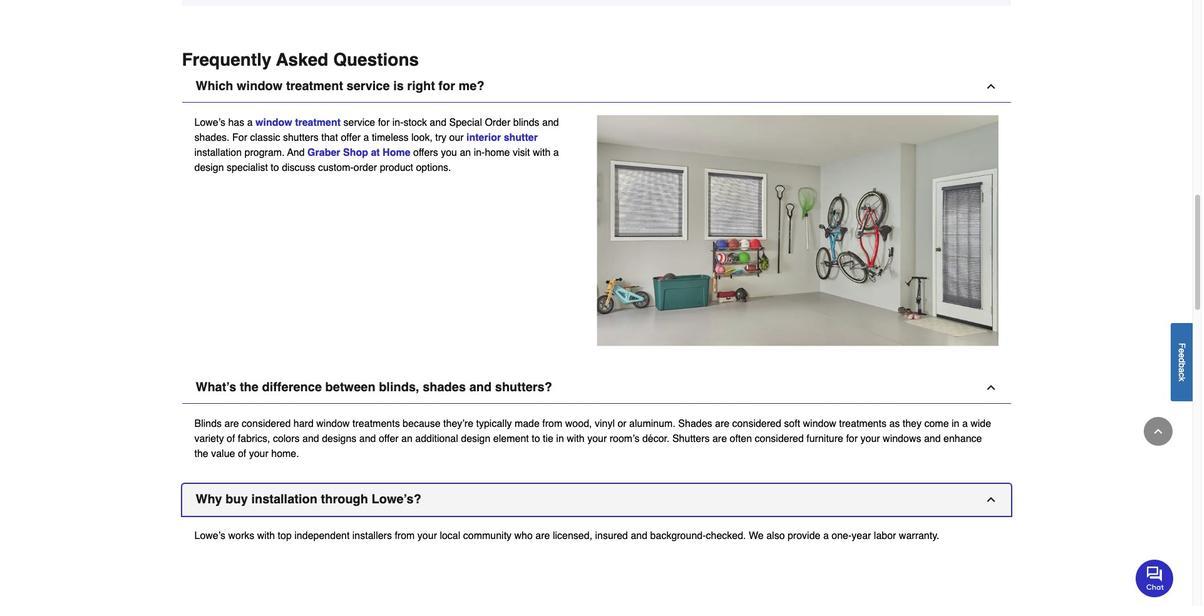 Task type: locate. For each thing, give the bounding box(es) containing it.
1 vertical spatial in-
[[474, 148, 485, 159]]

0 horizontal spatial the
[[195, 449, 208, 460]]

0 horizontal spatial in
[[557, 434, 564, 445]]

design
[[195, 163, 224, 174], [461, 434, 491, 445]]

lowe's for lowe's has a window treatment
[[195, 117, 226, 129]]

service inside button
[[347, 79, 390, 94]]

product
[[380, 163, 413, 174]]

design down they're
[[461, 434, 491, 445]]

fabrics,
[[238, 434, 270, 445]]

0 horizontal spatial of
[[227, 434, 235, 445]]

an down the because
[[402, 434, 413, 445]]

2 horizontal spatial for
[[847, 434, 858, 445]]

1 vertical spatial an
[[402, 434, 413, 445]]

2 horizontal spatial with
[[567, 434, 585, 445]]

furniture
[[807, 434, 844, 445]]

treatments down what's the difference between blinds, shades and shutters?
[[353, 418, 400, 430]]

which window treatment service is right for me? button
[[182, 71, 1011, 103]]

lowe's works with top independent installers from your local community who are licensed, insured and background-checked. we also provide a one-year labor warranty.
[[195, 531, 940, 542]]

blinds are considered hard window treatments because they're typically made from wood, vinyl or aluminum. shades are considered soft window treatments as they come in a wide variety of fabrics, colors and designs and offer an additional design element to tie in with your room's décor. shutters are often considered furniture for your windows and enhance the value of your home.
[[195, 418, 992, 460]]

1 vertical spatial from
[[395, 531, 415, 542]]

1 horizontal spatial offer
[[379, 434, 399, 445]]

blinds
[[514, 117, 540, 129]]

1 horizontal spatial treatments
[[840, 418, 887, 430]]

treatment up that
[[295, 117, 341, 129]]

2 lowe's from the top
[[195, 531, 226, 542]]

a up graber shop at home link
[[364, 132, 369, 144]]

e up d
[[1178, 348, 1188, 353]]

in up enhance
[[952, 418, 960, 430]]

and right insured
[[631, 531, 648, 542]]

0 vertical spatial the
[[240, 380, 259, 395]]

1 vertical spatial treatment
[[295, 117, 341, 129]]

colors
[[273, 434, 300, 445]]

shutters
[[673, 434, 710, 445]]

order
[[354, 163, 377, 174]]

the right what's
[[240, 380, 259, 395]]

variety
[[195, 434, 224, 445]]

chevron up image
[[985, 80, 998, 93], [985, 382, 998, 394], [1153, 425, 1165, 438]]

0 vertical spatial service
[[347, 79, 390, 94]]

to down the program.
[[271, 163, 279, 174]]

window
[[237, 79, 283, 94], [256, 117, 292, 129], [317, 418, 350, 430], [803, 418, 837, 430]]

chevron up image inside what's the difference between blinds, shades and shutters? button
[[985, 382, 998, 394]]

1 lowe's from the top
[[195, 117, 226, 129]]

0 vertical spatial lowe's
[[195, 117, 226, 129]]

2 vertical spatial with
[[257, 531, 275, 542]]

you
[[441, 148, 457, 159]]

installation up top
[[251, 492, 318, 507]]

for inside button
[[439, 79, 455, 94]]

1 vertical spatial in
[[557, 434, 564, 445]]

0 vertical spatial in
[[952, 418, 960, 430]]

0 vertical spatial to
[[271, 163, 279, 174]]

soft
[[785, 418, 801, 430]]

treatment
[[286, 79, 343, 94], [295, 117, 341, 129]]

0 vertical spatial from
[[543, 418, 563, 430]]

0 vertical spatial installation
[[195, 148, 242, 159]]

and right shades
[[470, 380, 492, 395]]

0 horizontal spatial offer
[[341, 132, 361, 144]]

1 vertical spatial lowe's
[[195, 531, 226, 542]]

order
[[485, 117, 511, 129]]

windows
[[883, 434, 922, 445]]

the
[[240, 380, 259, 395], [195, 449, 208, 460]]

f e e d b a c k
[[1178, 343, 1188, 381]]

blinds visualizer. image
[[389, 0, 597, 6]]

window treatment link
[[256, 117, 341, 129]]

0 vertical spatial in-
[[393, 117, 404, 129]]

0 horizontal spatial an
[[402, 434, 413, 445]]

1 horizontal spatial the
[[240, 380, 259, 395]]

0 vertical spatial design
[[195, 163, 224, 174]]

which window treatment service is right for me?
[[196, 79, 485, 94]]

1 horizontal spatial in-
[[474, 148, 485, 159]]

installation for through
[[251, 492, 318, 507]]

considered
[[242, 418, 291, 430], [733, 418, 782, 430], [755, 434, 804, 445]]

is
[[393, 79, 404, 94]]

a right visit
[[554, 148, 559, 159]]

0 vertical spatial for
[[439, 79, 455, 94]]

in- up the timeless
[[393, 117, 404, 129]]

a inside offers you an in-home visit with a design specialist to discuss custom-order product options.
[[554, 148, 559, 159]]

1 horizontal spatial in
[[952, 418, 960, 430]]

1 vertical spatial to
[[532, 434, 540, 445]]

home
[[485, 148, 510, 159]]

0 vertical spatial chevron up image
[[985, 80, 998, 93]]

from right installers
[[395, 531, 415, 542]]

warranty.
[[900, 531, 940, 542]]

of up 'value'
[[227, 434, 235, 445]]

your down vinyl
[[588, 434, 607, 445]]

an inside offers you an in-home visit with a design specialist to discuss custom-order product options.
[[460, 148, 471, 159]]

a inside blinds are considered hard window treatments because they're typically made from wood, vinyl or aluminum. shades are considered soft window treatments as they come in a wide variety of fabrics, colors and designs and offer an additional design element to tie in with your room's décor. shutters are often considered furniture for your windows and enhance the value of your home.
[[963, 418, 968, 430]]

1 vertical spatial service
[[344, 117, 375, 129]]

service
[[347, 79, 390, 94], [344, 117, 375, 129]]

1 horizontal spatial an
[[460, 148, 471, 159]]

offer left additional
[[379, 434, 399, 445]]

0 horizontal spatial to
[[271, 163, 279, 174]]

designs
[[322, 434, 357, 445]]

1 vertical spatial with
[[567, 434, 585, 445]]

0 horizontal spatial in-
[[393, 117, 404, 129]]

from inside blinds are considered hard window treatments because they're typically made from wood, vinyl or aluminum. shades are considered soft window treatments as they come in a wide variety of fabrics, colors and designs and offer an additional design element to tie in with your room's décor. shutters are often considered furniture for your windows and enhance the value of your home.
[[543, 418, 563, 430]]

treatment inside which window treatment service is right for me? button
[[286, 79, 343, 94]]

a up enhance
[[963, 418, 968, 430]]

treatments left as
[[840, 418, 887, 430]]

0 horizontal spatial from
[[395, 531, 415, 542]]

1 horizontal spatial with
[[533, 148, 551, 159]]

0 horizontal spatial treatments
[[353, 418, 400, 430]]

blinds
[[195, 418, 222, 430]]

custom-
[[318, 163, 354, 174]]

top
[[278, 531, 292, 542]]

in- inside service for in-stock and special order blinds and shades. for classic shutters that offer a timeless look, try our
[[393, 117, 404, 129]]

0 vertical spatial treatment
[[286, 79, 343, 94]]

installation down shades.
[[195, 148, 242, 159]]

special
[[449, 117, 482, 129]]

1 vertical spatial for
[[378, 117, 390, 129]]

1 horizontal spatial of
[[238, 449, 246, 460]]

0 horizontal spatial design
[[195, 163, 224, 174]]

from up the tie
[[543, 418, 563, 430]]

0 horizontal spatial with
[[257, 531, 275, 542]]

asked
[[276, 50, 329, 70]]

lowe's up shades.
[[195, 117, 226, 129]]

and up try
[[430, 117, 447, 129]]

0 vertical spatial with
[[533, 148, 551, 159]]

0 vertical spatial an
[[460, 148, 471, 159]]

f e e d b a c k button
[[1171, 323, 1193, 401]]

local
[[440, 531, 461, 542]]

offer up shop
[[341, 132, 361, 144]]

1 vertical spatial the
[[195, 449, 208, 460]]

to left the tie
[[532, 434, 540, 445]]

installation inside button
[[251, 492, 318, 507]]

e up b
[[1178, 353, 1188, 358]]

a inside button
[[1178, 368, 1188, 373]]

0 horizontal spatial for
[[378, 117, 390, 129]]

for left me?
[[439, 79, 455, 94]]

1 vertical spatial design
[[461, 434, 491, 445]]

2 vertical spatial for
[[847, 434, 858, 445]]

1 horizontal spatial from
[[543, 418, 563, 430]]

what's the difference between blinds, shades and shutters? button
[[182, 372, 1011, 404]]

0 vertical spatial offer
[[341, 132, 361, 144]]

b
[[1178, 363, 1188, 368]]

the inside blinds are considered hard window treatments because they're typically made from wood, vinyl or aluminum. shades are considered soft window treatments as they come in a wide variety of fabrics, colors and designs and offer an additional design element to tie in with your room's décor. shutters are often considered furniture for your windows and enhance the value of your home.
[[195, 449, 208, 460]]

a right has
[[247, 117, 253, 129]]

or
[[618, 418, 627, 430]]

a up k on the bottom of page
[[1178, 368, 1188, 373]]

often
[[730, 434, 752, 445]]

treatment down asked
[[286, 79, 343, 94]]

installation
[[195, 148, 242, 159], [251, 492, 318, 507]]

in
[[952, 418, 960, 430], [557, 434, 564, 445]]

chevron up image for what's the difference between blinds, shades and shutters?
[[985, 382, 998, 394]]

chat invite button image
[[1136, 559, 1175, 597]]

1 horizontal spatial to
[[532, 434, 540, 445]]

are
[[225, 418, 239, 430], [715, 418, 730, 430], [713, 434, 727, 445], [536, 531, 550, 542]]

window up designs
[[317, 418, 350, 430]]

because
[[403, 418, 441, 430]]

provide
[[788, 531, 821, 542]]

and
[[287, 148, 305, 159]]

service up interior shutter installation program. and graber shop at home
[[344, 117, 375, 129]]

chevron up image inside which window treatment service is right for me? button
[[985, 80, 998, 93]]

0 horizontal spatial installation
[[195, 148, 242, 159]]

1 treatments from the left
[[353, 418, 400, 430]]

of right 'value'
[[238, 449, 246, 460]]

shutters?
[[495, 380, 552, 395]]

with right visit
[[533, 148, 551, 159]]

in- down the interior
[[474, 148, 485, 159]]

the inside button
[[240, 380, 259, 395]]

1 horizontal spatial for
[[439, 79, 455, 94]]

enhance
[[944, 434, 983, 445]]

which
[[196, 79, 233, 94]]

1 vertical spatial installation
[[251, 492, 318, 507]]

service inside service for in-stock and special order blinds and shades. for classic shutters that offer a timeless look, try our
[[344, 117, 375, 129]]

the down variety
[[195, 449, 208, 460]]

frequently
[[182, 50, 272, 70]]

chevron up image for which window treatment service is right for me?
[[985, 80, 998, 93]]

shop
[[343, 148, 368, 159]]

in right the tie
[[557, 434, 564, 445]]

1 horizontal spatial design
[[461, 434, 491, 445]]

e
[[1178, 348, 1188, 353], [1178, 353, 1188, 358]]

an right you at the top of the page
[[460, 148, 471, 159]]

installation inside interior shutter installation program. and graber shop at home
[[195, 148, 242, 159]]

through
[[321, 492, 368, 507]]

right
[[407, 79, 435, 94]]

are right shades
[[715, 418, 730, 430]]

with down "wood,"
[[567, 434, 585, 445]]

offer inside blinds are considered hard window treatments because they're typically made from wood, vinyl or aluminum. shades are considered soft window treatments as they come in a wide variety of fabrics, colors and designs and offer an additional design element to tie in with your room's décor. shutters are often considered furniture for your windows and enhance the value of your home.
[[379, 434, 399, 445]]

for
[[439, 79, 455, 94], [378, 117, 390, 129], [847, 434, 858, 445]]

window up lowe's has a window treatment
[[237, 79, 283, 94]]

shades
[[679, 418, 713, 430]]

with
[[533, 148, 551, 159], [567, 434, 585, 445], [257, 531, 275, 542]]

1 vertical spatial offer
[[379, 434, 399, 445]]

year
[[852, 531, 872, 542]]

an
[[460, 148, 471, 159], [402, 434, 413, 445]]

for right 'furniture'
[[847, 434, 858, 445]]

1 vertical spatial chevron up image
[[985, 382, 998, 394]]

1 horizontal spatial installation
[[251, 492, 318, 507]]

service down "questions"
[[347, 79, 390, 94]]

design down shades.
[[195, 163, 224, 174]]

lowe's left works at left
[[195, 531, 226, 542]]

browse custom blinds. image
[[804, 0, 1011, 6]]

2 vertical spatial chevron up image
[[1153, 425, 1165, 438]]

what's the difference between blinds, shades and shutters?
[[196, 380, 552, 395]]

your left windows on the right of page
[[861, 434, 881, 445]]

window inside button
[[237, 79, 283, 94]]

for up the timeless
[[378, 117, 390, 129]]

with left top
[[257, 531, 275, 542]]



Task type: describe. For each thing, give the bounding box(es) containing it.
value
[[211, 449, 235, 460]]

offer inside service for in-stock and special order blinds and shades. for classic shutters that offer a timeless look, try our
[[341, 132, 361, 144]]

made
[[515, 418, 540, 430]]

blinds,
[[379, 380, 419, 395]]

options.
[[416, 163, 451, 174]]

labor
[[874, 531, 897, 542]]

window up 'furniture'
[[803, 418, 837, 430]]

community
[[463, 531, 512, 542]]

décor.
[[643, 434, 670, 445]]

program.
[[245, 148, 285, 159]]

installers
[[353, 531, 392, 542]]

design inside offers you an in-home visit with a design specialist to discuss custom-order product options.
[[195, 163, 224, 174]]

for inside service for in-stock and special order blinds and shades. for classic shutters that offer a timeless look, try our
[[378, 117, 390, 129]]

to inside offers you an in-home visit with a design specialist to discuss custom-order product options.
[[271, 163, 279, 174]]

insured
[[595, 531, 628, 542]]

questions
[[333, 50, 419, 70]]

as
[[890, 418, 900, 430]]

the interior of a garage with two windows and bikes, sports equipment and a b image
[[597, 116, 999, 347]]

try
[[436, 132, 447, 144]]

hard
[[294, 418, 314, 430]]

buy
[[226, 492, 248, 507]]

interior
[[467, 132, 501, 144]]

2 e from the top
[[1178, 353, 1188, 358]]

offers you an in-home visit with a design specialist to discuss custom-order product options.
[[195, 148, 559, 174]]

vinyl
[[595, 418, 615, 430]]

lowe's?
[[372, 492, 422, 507]]

and right designs
[[359, 434, 376, 445]]

chevron up image inside scroll to top element
[[1153, 425, 1165, 438]]

with inside blinds are considered hard window treatments because they're typically made from wood, vinyl or aluminum. shades are considered soft window treatments as they come in a wide variety of fabrics, colors and designs and offer an additional design element to tie in with your room's décor. shutters are often considered furniture for your windows and enhance the value of your home.
[[567, 434, 585, 445]]

in- inside offers you an in-home visit with a design specialist to discuss custom-order product options.
[[474, 148, 485, 159]]

independent
[[295, 531, 350, 542]]

looking for inspiration? find what you need to choose the right window treatments for your home. image
[[182, 0, 389, 6]]

interior shutter installation program. and graber shop at home
[[195, 132, 538, 159]]

considered up the often
[[733, 418, 782, 430]]

are right who at the bottom of the page
[[536, 531, 550, 542]]

difference
[[262, 380, 322, 395]]

an inside blinds are considered hard window treatments because they're typically made from wood, vinyl or aluminum. shades are considered soft window treatments as they come in a wide variety of fabrics, colors and designs and offer an additional design element to tie in with your room's décor. shutters are often considered furniture for your windows and enhance the value of your home.
[[402, 434, 413, 445]]

background-
[[651, 531, 706, 542]]

f
[[1178, 343, 1188, 348]]

c
[[1178, 373, 1188, 377]]

room's
[[610, 434, 640, 445]]

and inside button
[[470, 380, 492, 395]]

also
[[767, 531, 785, 542]]

are left the often
[[713, 434, 727, 445]]

lowe's for lowe's works with top independent installers from your local community who are licensed, insured and background-checked. we also provide a one-year labor warranty.
[[195, 531, 226, 542]]

and right blinds
[[543, 117, 559, 129]]

a left one- at the right
[[824, 531, 829, 542]]

home
[[383, 148, 411, 159]]

for inside blinds are considered hard window treatments because they're typically made from wood, vinyl or aluminum. shades are considered soft window treatments as they come in a wide variety of fabrics, colors and designs and offer an additional design element to tie in with your room's décor. shutters are often considered furniture for your windows and enhance the value of your home.
[[847, 434, 858, 445]]

considered down soft
[[755, 434, 804, 445]]

for
[[232, 132, 247, 144]]

shutters
[[283, 132, 319, 144]]

stock
[[404, 117, 427, 129]]

our
[[449, 132, 464, 144]]

d
[[1178, 358, 1188, 363]]

checked.
[[706, 531, 746, 542]]

and down come
[[925, 434, 941, 445]]

window up classic
[[256, 117, 292, 129]]

tie
[[543, 434, 554, 445]]

1 vertical spatial of
[[238, 449, 246, 460]]

additional
[[416, 434, 458, 445]]

graber shop at home link
[[308, 148, 411, 159]]

1 e from the top
[[1178, 348, 1188, 353]]

with inside offers you an in-home visit with a design specialist to discuss custom-order product options.
[[533, 148, 551, 159]]

they
[[903, 418, 922, 430]]

me?
[[459, 79, 485, 94]]

2 treatments from the left
[[840, 418, 887, 430]]

and down hard
[[303, 434, 319, 445]]

they're
[[444, 418, 474, 430]]

lowe's has a window treatment
[[195, 117, 341, 129]]

what's
[[196, 380, 236, 395]]

licensed,
[[553, 531, 593, 542]]

element
[[494, 434, 529, 445]]

discuss
[[282, 163, 315, 174]]

timeless
[[372, 132, 409, 144]]

specialist
[[227, 163, 268, 174]]

are right blinds
[[225, 418, 239, 430]]

works
[[228, 531, 255, 542]]

come
[[925, 418, 949, 430]]

scroll to top element
[[1145, 417, 1173, 446]]

k
[[1178, 377, 1188, 381]]

your left 'local'
[[418, 531, 437, 542]]

that
[[322, 132, 338, 144]]

visit
[[513, 148, 530, 159]]

0 vertical spatial of
[[227, 434, 235, 445]]

considered up fabrics,
[[242, 418, 291, 430]]

installation for program.
[[195, 148, 242, 159]]

frequently asked questions
[[182, 50, 419, 70]]

we
[[749, 531, 764, 542]]

chevron up image
[[985, 494, 998, 506]]

has
[[228, 117, 244, 129]]

wood,
[[566, 418, 592, 430]]

why
[[196, 492, 222, 507]]

your down fabrics,
[[249, 449, 269, 460]]

wide
[[971, 418, 992, 430]]

shop swatches. image
[[597, 0, 804, 6]]

who
[[515, 531, 533, 542]]

look,
[[412, 132, 433, 144]]

at
[[371, 148, 380, 159]]

home.
[[271, 449, 299, 460]]

a inside service for in-stock and special order blinds and shades. for classic shutters that offer a timeless look, try our
[[364, 132, 369, 144]]

interior shutter link
[[467, 132, 538, 144]]

shades
[[423, 380, 466, 395]]

between
[[325, 380, 376, 395]]

offers
[[413, 148, 438, 159]]

shutter
[[504, 132, 538, 144]]

design inside blinds are considered hard window treatments because they're typically made from wood, vinyl or aluminum. shades are considered soft window treatments as they come in a wide variety of fabrics, colors and designs and offer an additional design element to tie in with your room's décor. shutters are often considered furniture for your windows and enhance the value of your home.
[[461, 434, 491, 445]]

why buy installation through lowe's?
[[196, 492, 422, 507]]

shades.
[[195, 132, 230, 144]]

service for in-stock and special order blinds and shades. for classic shutters that offer a timeless look, try our
[[195, 117, 559, 144]]

to inside blinds are considered hard window treatments because they're typically made from wood, vinyl or aluminum. shades are considered soft window treatments as they come in a wide variety of fabrics, colors and designs and offer an additional design element to tie in with your room's décor. shutters are often considered furniture for your windows and enhance the value of your home.
[[532, 434, 540, 445]]

graber
[[308, 148, 341, 159]]



Task type: vqa. For each thing, say whether or not it's contained in the screenshot.
levels
no



